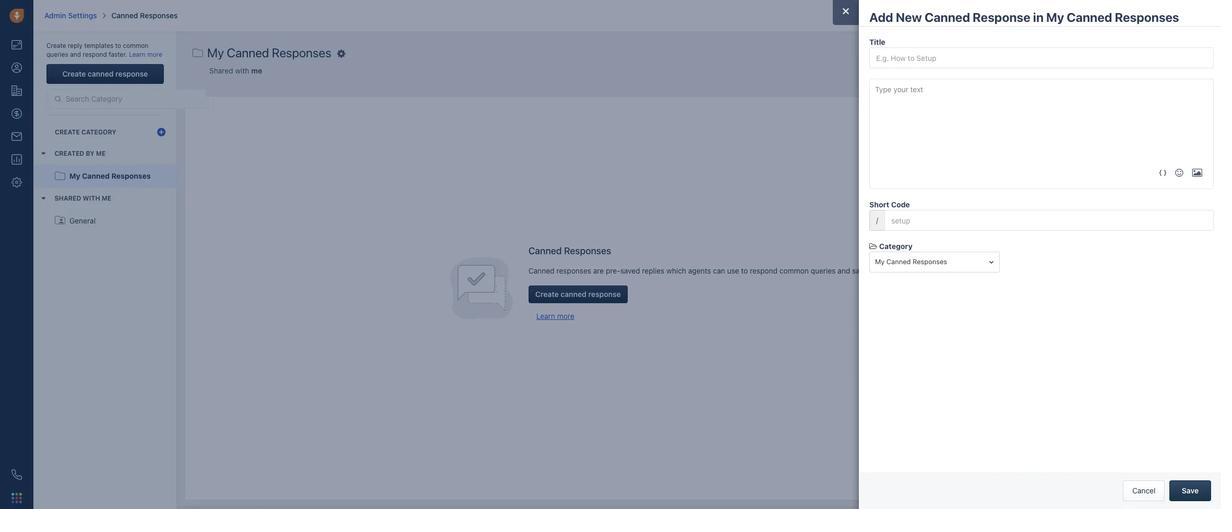 Task type: vqa. For each thing, say whether or not it's contained in the screenshot.
scheduling
no



Task type: locate. For each thing, give the bounding box(es) containing it.
which
[[666, 267, 686, 275]]

0 vertical spatial canned responses
[[111, 11, 178, 20]]

created by me button
[[34, 143, 176, 165]]

1 horizontal spatial canned
[[561, 290, 586, 299]]

save
[[852, 267, 868, 275]]

1 horizontal spatial common
[[779, 267, 809, 275]]

learn more right faster.
[[129, 51, 162, 59]]

respond down templates
[[83, 51, 107, 59]]

shared inside shared with me dropdown button
[[54, 195, 81, 203]]

respond right use
[[750, 267, 778, 275]]

short code
[[869, 201, 910, 209]]

phone element
[[6, 465, 27, 486]]

0 vertical spatial learn more
[[129, 51, 162, 59]]

response down faster.
[[115, 70, 148, 78]]

are
[[593, 267, 604, 275]]

to inside create reply templates to common queries and respond faster.
[[115, 42, 121, 50]]

0 horizontal spatial respond
[[83, 51, 107, 59]]

save button
[[1169, 481, 1211, 502]]

create canned response down 'responses'
[[535, 290, 621, 299]]

canned inside dropdown button
[[886, 258, 911, 266]]

saved
[[620, 267, 640, 275]]

1 vertical spatial response
[[588, 290, 621, 299]]

created
[[54, 150, 84, 158]]

1 vertical spatial shared
[[54, 195, 81, 203]]

admin settings link
[[44, 10, 97, 21]]

0 horizontal spatial common
[[123, 42, 148, 50]]

shared with me inside dropdown button
[[54, 195, 111, 203]]

reply
[[68, 42, 82, 50]]

more for topmost the learn more link
[[147, 51, 162, 59]]

1 vertical spatial shared with me
[[54, 195, 111, 203]]

category
[[81, 129, 116, 136], [879, 242, 912, 251]]

my canned responses for crs_personal image
[[207, 45, 331, 60]]

2 vertical spatial me
[[102, 195, 111, 203]]

create
[[46, 42, 66, 50], [62, 70, 86, 78], [55, 129, 80, 136], [535, 290, 559, 299]]

in left "21"
[[992, 12, 997, 19]]

crs_personal image
[[193, 45, 203, 60]]

me for shared with me dropdown button
[[102, 195, 111, 203]]

queries
[[46, 51, 68, 59], [811, 267, 836, 275]]

1 vertical spatial create canned response
[[535, 290, 621, 299]]

0 vertical spatial my canned responses
[[207, 45, 331, 60]]

create canned response button down 'responses'
[[528, 286, 628, 304]]

settings
[[68, 11, 97, 20]]

0 horizontal spatial response
[[115, 70, 148, 78]]

to
[[115, 42, 121, 50], [741, 267, 748, 275]]

ic_info_icon image
[[1022, 11, 1029, 20]]

learn more link down 'responses'
[[536, 312, 574, 321]]

response
[[973, 10, 1030, 25]]

days
[[1007, 12, 1019, 19]]

1 vertical spatial canned responses
[[528, 246, 611, 257]]

responses
[[556, 267, 591, 275]]

response down 'are'
[[588, 290, 621, 299]]

category up the created by me dropdown button
[[81, 129, 116, 136]]

0 horizontal spatial queries
[[46, 51, 68, 59]]

me
[[251, 66, 262, 75], [96, 150, 106, 158], [102, 195, 111, 203]]

None text field
[[875, 85, 1208, 163]]

can
[[713, 267, 725, 275]]

1 horizontal spatial to
[[741, 267, 748, 275]]

admin
[[44, 11, 66, 20]]

title
[[869, 38, 885, 47]]

create left "reply"
[[46, 42, 66, 50]]

canned responses
[[111, 11, 178, 20], [528, 246, 611, 257]]

canned
[[88, 70, 114, 78], [561, 290, 586, 299]]

0 horizontal spatial learn more link
[[129, 51, 162, 59]]

shared
[[209, 66, 233, 75], [54, 195, 81, 203]]

canned responses up 'responses'
[[528, 246, 611, 257]]

create down "reply"
[[62, 70, 86, 78]]

responses
[[1115, 10, 1179, 25], [140, 11, 178, 20], [272, 45, 331, 60], [111, 172, 151, 180], [564, 246, 611, 257], [913, 258, 947, 266]]

trial
[[965, 12, 976, 19]]

create canned response button down faster.
[[46, 64, 164, 84]]

0 horizontal spatial with
[[83, 195, 100, 203]]

create canned response down faster.
[[62, 70, 148, 78]]

1 horizontal spatial response
[[588, 290, 621, 299]]

learn more
[[129, 51, 162, 59], [536, 312, 574, 321]]

0 horizontal spatial category
[[81, 129, 116, 136]]

my canned responses for crs_personal icon on the top of page
[[69, 172, 151, 180]]

to right use
[[741, 267, 748, 275]]

0 horizontal spatial learn
[[129, 51, 146, 59]]

common
[[123, 42, 148, 50], [779, 267, 809, 275]]

0 vertical spatial more
[[147, 51, 162, 59]]

plans
[[1064, 11, 1081, 19]]

and
[[70, 51, 81, 59], [838, 267, 850, 275]]

my right crs_personal image
[[207, 45, 224, 60]]

your trial ends in 21 days
[[951, 12, 1019, 19]]

0 horizontal spatial shared
[[54, 195, 81, 203]]

canned down create reply templates to common queries and respond faster.
[[88, 70, 114, 78]]

ic_search image
[[54, 94, 62, 105]]

responses inside my canned responses dropdown button
[[913, 258, 947, 266]]

learn more link
[[129, 51, 162, 59], [536, 312, 574, 321]]

my canned responses
[[207, 45, 331, 60], [69, 172, 151, 180], [875, 258, 947, 266]]

1 vertical spatial canned
[[561, 290, 586, 299]]

with
[[235, 66, 249, 75], [83, 195, 100, 203]]

create canned response button
[[46, 64, 164, 84], [528, 286, 628, 304]]

and down "reply"
[[70, 51, 81, 59]]

canned
[[925, 10, 970, 25], [1067, 10, 1112, 25], [111, 11, 138, 20], [227, 45, 269, 60], [82, 172, 110, 180], [528, 246, 562, 257], [886, 258, 911, 266], [528, 267, 554, 275]]

more for the bottom the learn more link
[[557, 312, 574, 321]]

create reply templates to common queries and respond faster.
[[46, 42, 148, 59]]

0 horizontal spatial more
[[147, 51, 162, 59]]

0 vertical spatial and
[[70, 51, 81, 59]]

1 horizontal spatial create canned response button
[[528, 286, 628, 304]]

1 horizontal spatial and
[[838, 267, 850, 275]]

queries left 'save'
[[811, 267, 836, 275]]

explore
[[1038, 11, 1062, 19]]

with inside dropdown button
[[83, 195, 100, 203]]

1 vertical spatial my canned responses
[[69, 172, 151, 180]]

0 horizontal spatial shared with me
[[54, 195, 111, 203]]

my right crs_personal icon on the top of page
[[69, 172, 80, 180]]

me inside dropdown button
[[102, 195, 111, 203]]

learn
[[129, 51, 146, 59], [536, 312, 555, 321]]

my up time.
[[875, 258, 885, 266]]

folder open o image
[[869, 243, 877, 251]]

me inside dropdown button
[[96, 150, 106, 158]]

crs_personal image
[[55, 169, 65, 184]]

my canned responses button
[[869, 252, 1000, 273]]

learn more down 'responses'
[[536, 312, 574, 321]]

1 horizontal spatial learn
[[536, 312, 555, 321]]

0 horizontal spatial to
[[115, 42, 121, 50]]

0 horizontal spatial my canned responses
[[69, 172, 151, 180]]

1 vertical spatial more
[[557, 312, 574, 321]]

in right 'ic_info_icon'
[[1033, 10, 1044, 25]]

more
[[147, 51, 162, 59], [557, 312, 574, 321]]

1 vertical spatial respond
[[750, 267, 778, 275]]

1 horizontal spatial learn more
[[536, 312, 574, 321]]

Search Category text field
[[62, 90, 206, 109]]

1 vertical spatial and
[[838, 267, 850, 275]]

queries down "reply"
[[46, 51, 68, 59]]

respond
[[83, 51, 107, 59], [750, 267, 778, 275]]

your
[[951, 12, 964, 19]]

response
[[115, 70, 148, 78], [588, 290, 621, 299]]

0 vertical spatial with
[[235, 66, 249, 75]]

1 horizontal spatial more
[[557, 312, 574, 321]]

2 vertical spatial my canned responses
[[875, 258, 947, 266]]

0 horizontal spatial and
[[70, 51, 81, 59]]

0 horizontal spatial create canned response
[[62, 70, 148, 78]]

general link
[[34, 209, 176, 233]]

shared with me button
[[34, 188, 176, 209]]

smile o image
[[1175, 169, 1183, 178]]

in
[[1033, 10, 1044, 25], [992, 12, 997, 19]]

more right faster.
[[147, 51, 162, 59]]

0 vertical spatial queries
[[46, 51, 68, 59]]

2 horizontal spatial my canned responses
[[875, 258, 947, 266]]

0 horizontal spatial canned
[[88, 70, 114, 78]]

0 vertical spatial shared with me
[[209, 66, 262, 75]]

0 vertical spatial common
[[123, 42, 148, 50]]

0 vertical spatial shared
[[209, 66, 233, 75]]

cancel button
[[1123, 481, 1165, 502]]

by
[[86, 150, 94, 158]]

save
[[1182, 487, 1199, 496]]

learn more link right faster.
[[129, 51, 162, 59]]

explore plans
[[1038, 11, 1081, 19]]

more down 'responses'
[[557, 312, 574, 321]]

create canned response
[[62, 70, 148, 78], [535, 290, 621, 299]]

to up faster.
[[115, 42, 121, 50]]

and left 'save'
[[838, 267, 850, 275]]

general
[[69, 216, 96, 225]]

agents
[[688, 267, 711, 275]]

1 horizontal spatial shared with me
[[209, 66, 262, 75]]

create inside create reply templates to common queries and respond faster.
[[46, 42, 66, 50]]

replies
[[642, 267, 664, 275]]

my inside my canned responses link
[[69, 172, 80, 180]]

0 vertical spatial category
[[81, 129, 116, 136]]

category right folder open o icon
[[879, 242, 912, 251]]

my
[[1046, 10, 1064, 25], [207, 45, 224, 60], [69, 172, 80, 180], [875, 258, 885, 266]]

1 horizontal spatial my canned responses
[[207, 45, 331, 60]]

1 horizontal spatial category
[[879, 242, 912, 251]]

respond inside create reply templates to common queries and respond faster.
[[83, 51, 107, 59]]

shared with me
[[209, 66, 262, 75], [54, 195, 111, 203]]

freshworks switcher image
[[11, 494, 22, 504]]

1 horizontal spatial with
[[235, 66, 249, 75]]

ends
[[977, 12, 991, 19]]

setup text field
[[885, 210, 1214, 231]]

0 vertical spatial create canned response button
[[46, 64, 164, 84]]

canned responses up faster.
[[111, 11, 178, 20]]

1 vertical spatial me
[[96, 150, 106, 158]]

0 vertical spatial to
[[115, 42, 121, 50]]

0 vertical spatial respond
[[83, 51, 107, 59]]

pre-
[[606, 267, 620, 275]]

my canned responses button
[[869, 252, 1000, 273]]

templates
[[84, 42, 113, 50]]

canned down 'responses'
[[561, 290, 586, 299]]

1 horizontal spatial queries
[[811, 267, 836, 275]]

1 vertical spatial with
[[83, 195, 100, 203]]

1 horizontal spatial learn more link
[[536, 312, 574, 321]]



Task type: describe. For each thing, give the bounding box(es) containing it.
my right 'ic_info_icon'
[[1046, 10, 1064, 25]]

1 vertical spatial learn more link
[[536, 312, 574, 321]]

0 horizontal spatial canned responses
[[111, 11, 178, 20]]

1 vertical spatial category
[[879, 242, 912, 251]]

create up created
[[55, 129, 80, 136]]

canned responses are pre-saved replies which agents can use to respond common queries and save time.
[[528, 267, 886, 275]]

1 horizontal spatial create canned response
[[535, 290, 621, 299]]

1 horizontal spatial canned responses
[[528, 246, 611, 257]]

0 vertical spatial response
[[115, 70, 148, 78]]

new
[[896, 10, 922, 25]]

create category image
[[157, 128, 165, 137]]

and inside create reply templates to common queries and respond faster.
[[70, 51, 81, 59]]

1 vertical spatial learn more
[[536, 312, 574, 321]]

my canned responses inside dropdown button
[[875, 258, 947, 266]]

0 horizontal spatial in
[[992, 12, 997, 19]]

short
[[869, 201, 889, 209]]

use
[[727, 267, 739, 275]]

1 vertical spatial to
[[741, 267, 748, 275]]

faster.
[[109, 51, 127, 59]]

queries inside create reply templates to common queries and respond faster.
[[46, 51, 68, 59]]

1 vertical spatial learn
[[536, 312, 555, 321]]

explore plans button
[[1034, 9, 1084, 21]]

code
[[891, 201, 910, 209]]

0 horizontal spatial create canned response button
[[46, 64, 164, 84]]

my inside my canned responses dropdown button
[[875, 258, 885, 266]]

1 vertical spatial create canned response button
[[528, 286, 628, 304]]

create down 'responses'
[[535, 290, 559, 299]]

me for the created by me dropdown button
[[96, 150, 106, 158]]

/
[[876, 216, 878, 225]]

responses inside my canned responses link
[[111, 172, 151, 180]]

1 horizontal spatial respond
[[750, 267, 778, 275]]

my canned responses link
[[34, 165, 176, 188]]

add
[[869, 10, 893, 25]]

1 vertical spatial queries
[[811, 267, 836, 275]]

add new canned response in my canned responses
[[869, 10, 1179, 25]]

admin settings
[[44, 11, 97, 20]]

0 vertical spatial canned
[[88, 70, 114, 78]]

E.g. How to Setup text field
[[869, 48, 1214, 69]]

ic_placeholder image
[[1159, 169, 1166, 178]]

0 vertical spatial learn more link
[[129, 51, 162, 59]]

0 vertical spatial me
[[251, 66, 262, 75]]

0 vertical spatial create canned response
[[62, 70, 148, 78]]

picture o image
[[1192, 169, 1202, 178]]

time.
[[869, 267, 886, 275]]

create category
[[55, 129, 116, 136]]

1 horizontal spatial shared
[[209, 66, 233, 75]]

close image
[[841, 5, 851, 17]]

crs_shared image
[[55, 214, 65, 228]]

cancel
[[1132, 487, 1156, 496]]

1 vertical spatial common
[[779, 267, 809, 275]]

21
[[999, 12, 1005, 19]]

phone image
[[11, 470, 22, 481]]

1 horizontal spatial in
[[1033, 10, 1044, 25]]

0 horizontal spatial learn more
[[129, 51, 162, 59]]

0 vertical spatial learn
[[129, 51, 146, 59]]

common inside create reply templates to common queries and respond faster.
[[123, 42, 148, 50]]

created by me
[[54, 150, 106, 158]]



